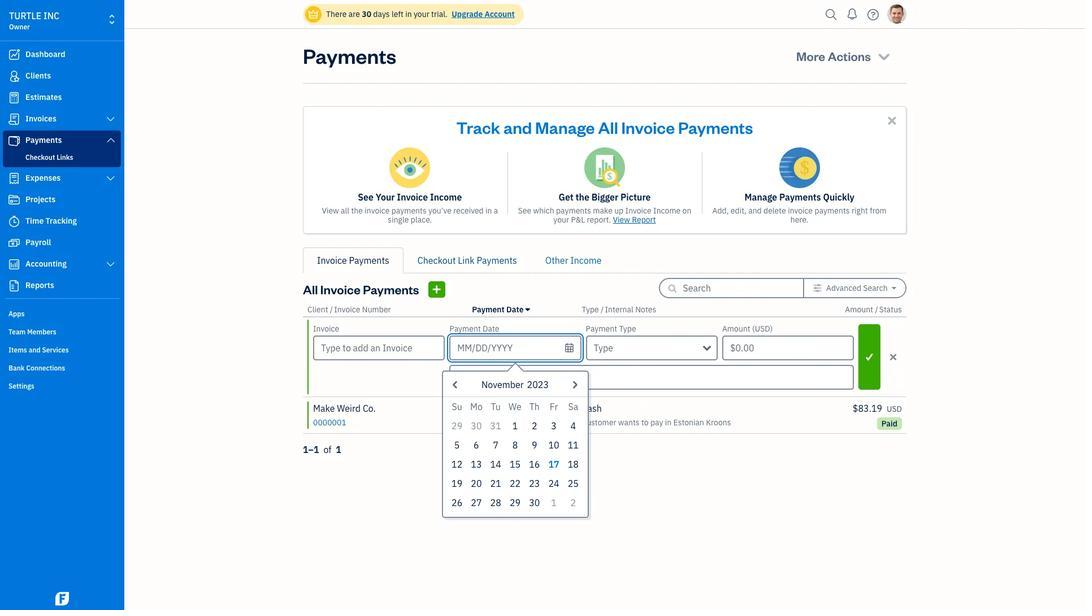 Task type: describe. For each thing, give the bounding box(es) containing it.
20 button
[[467, 474, 486, 494]]

1 horizontal spatial 1
[[513, 421, 518, 432]]

your inside see which payments make up invoice income on your p&l report.
[[554, 215, 569, 225]]

4 button
[[564, 417, 583, 436]]

Notes (Optional) text field
[[450, 365, 854, 390]]

advanced
[[827, 283, 862, 293]]

0 horizontal spatial all
[[303, 282, 318, 297]]

amount / status
[[845, 305, 902, 315]]

kroons
[[706, 418, 731, 428]]

1 horizontal spatial the
[[576, 192, 590, 203]]

other
[[545, 255, 568, 266]]

chevron large down image for payments
[[105, 136, 116, 145]]

and for services
[[29, 346, 41, 354]]

client / invoice number
[[308, 305, 391, 315]]

28 button
[[486, 494, 506, 513]]

1 vertical spatial 1 button
[[544, 494, 564, 513]]

turtle
[[9, 10, 41, 21]]

income inside 'link'
[[571, 255, 602, 266]]

report.
[[587, 215, 611, 225]]

22 button
[[506, 474, 525, 494]]

quickly
[[823, 192, 855, 203]]

estimate image
[[7, 92, 21, 103]]

$83.19
[[853, 403, 883, 414]]

1 horizontal spatial view
[[613, 215, 630, 225]]

th
[[530, 401, 540, 413]]

su
[[452, 401, 462, 413]]

grid containing su
[[447, 397, 583, 513]]

cancel image
[[884, 351, 903, 364]]

0 horizontal spatial 2
[[532, 421, 537, 432]]

checkout links link
[[5, 151, 119, 165]]

bank connections
[[8, 364, 65, 373]]

link
[[458, 255, 475, 266]]

clients
[[25, 71, 51, 81]]

1 horizontal spatial 30 button
[[525, 494, 544, 513]]

caretdown image inside payment date button
[[526, 305, 530, 314]]

get
[[559, 192, 574, 203]]

account
[[485, 9, 515, 19]]

money image
[[7, 237, 21, 249]]

15 button
[[506, 455, 525, 474]]

november 2023
[[482, 379, 549, 391]]

to
[[642, 418, 649, 428]]

from
[[870, 206, 887, 216]]

23 button
[[525, 474, 544, 494]]

make
[[593, 206, 613, 216]]

23
[[529, 478, 540, 490]]

29 for bottommost 29 button
[[510, 497, 521, 509]]

chart image
[[7, 259, 21, 270]]

21 button
[[486, 474, 506, 494]]

31 button
[[486, 417, 506, 436]]

27
[[471, 497, 482, 509]]

4
[[571, 421, 576, 432]]

1 horizontal spatial 2 button
[[564, 494, 583, 513]]

dashboard image
[[7, 49, 21, 60]]

more actions button
[[786, 42, 902, 70]]

client image
[[7, 71, 21, 82]]

19 button
[[447, 474, 467, 494]]

expenses
[[25, 173, 61, 183]]

chevrondown image
[[876, 48, 892, 64]]

25
[[568, 478, 579, 490]]

inc
[[44, 10, 59, 21]]

24
[[549, 478, 559, 490]]

type button
[[586, 336, 718, 361]]

payments link
[[3, 131, 121, 151]]

18
[[568, 459, 579, 470]]

9
[[532, 440, 537, 451]]

13 button
[[467, 455, 486, 474]]

fr
[[550, 401, 558, 413]]

get the bigger picture
[[559, 192, 651, 203]]

amount for amount (usd)
[[722, 324, 751, 334]]

11 button
[[564, 436, 583, 455]]

amount for amount / status
[[845, 305, 873, 315]]

payment down payment date button
[[450, 324, 481, 334]]

see for which
[[518, 206, 531, 216]]

0000001 link
[[313, 417, 346, 428]]

payment up the payment date in mm/dd/yyyy format text field
[[472, 305, 505, 315]]

7 button
[[486, 436, 506, 455]]

invoice for your
[[365, 206, 390, 216]]

checkout for checkout links
[[25, 153, 55, 162]]

project image
[[7, 194, 21, 206]]

there are 30 days left in your trial. upgrade account
[[326, 9, 515, 19]]

in for cash
[[665, 418, 672, 428]]

estonian
[[674, 418, 704, 428]]

1 vertical spatial 29 button
[[506, 494, 525, 513]]

checkout link payments link
[[404, 248, 531, 274]]

see which payments make up invoice income on your p&l report.
[[518, 206, 692, 225]]

get the bigger picture image
[[585, 148, 625, 188]]

11
[[568, 440, 579, 451]]

0 horizontal spatial 1 button
[[506, 417, 525, 436]]

type for type / internal notes
[[582, 305, 599, 315]]

17 button
[[544, 455, 564, 474]]

15
[[510, 459, 521, 470]]

a
[[494, 206, 498, 216]]

timer image
[[7, 216, 21, 227]]

p&l
[[571, 215, 585, 225]]

2 horizontal spatial 1
[[551, 497, 557, 509]]

22
[[510, 478, 521, 490]]

payments inside 'checkout link payments' link
[[477, 255, 517, 266]]

payments inside the manage payments quickly add, edit, and delete invoice payments right from here.
[[780, 192, 821, 203]]

status
[[880, 305, 902, 315]]

0 horizontal spatial 1
[[336, 444, 341, 456]]

21
[[490, 478, 501, 490]]

payment image
[[7, 135, 21, 146]]

are
[[349, 9, 360, 19]]

type for type
[[594, 343, 613, 354]]

projects
[[25, 194, 56, 205]]

upgrade
[[452, 9, 483, 19]]

2023
[[527, 379, 549, 391]]

connections
[[26, 364, 65, 373]]

estimates
[[25, 92, 62, 102]]

payments for add,
[[815, 206, 850, 216]]

apps
[[8, 310, 25, 318]]

november
[[482, 379, 524, 391]]

invoice inside see which payments make up invoice income on your p&l report.
[[626, 206, 652, 216]]

10
[[549, 440, 559, 451]]

there
[[326, 9, 347, 19]]

apps link
[[3, 305, 121, 322]]

28
[[490, 497, 501, 509]]

bank
[[8, 364, 25, 373]]

in for there
[[405, 9, 412, 19]]

0 vertical spatial 30 button
[[467, 417, 486, 436]]

0 vertical spatial 29 button
[[447, 417, 467, 436]]

on
[[683, 206, 692, 216]]

payments inside invoice payments link
[[349, 255, 389, 266]]

days
[[373, 9, 390, 19]]

more actions
[[797, 48, 871, 64]]

turtle inc owner
[[9, 10, 59, 31]]

26
[[452, 497, 463, 509]]

9 button
[[525, 436, 544, 455]]

29 for top 29 button
[[452, 421, 463, 432]]

time tracking
[[25, 216, 77, 226]]

invoice image
[[7, 114, 21, 125]]

delete
[[764, 206, 786, 216]]

chevron large down image for invoices
[[105, 115, 116, 124]]

items and services
[[8, 346, 69, 354]]

and for manage
[[504, 116, 532, 138]]

save image
[[860, 350, 879, 364]]



Task type: locate. For each thing, give the bounding box(es) containing it.
Search text field
[[683, 279, 785, 297]]

settings link
[[3, 378, 121, 395]]

upgrade account link
[[450, 9, 515, 19]]

your left trial.
[[414, 9, 430, 19]]

advanced search button
[[804, 279, 906, 297]]

2 chevron large down image from the top
[[105, 174, 116, 183]]

0 vertical spatial payment date
[[472, 305, 524, 315]]

0 horizontal spatial 2 button
[[525, 417, 544, 436]]

0 vertical spatial your
[[414, 9, 430, 19]]

1 horizontal spatial and
[[504, 116, 532, 138]]

1 horizontal spatial in
[[486, 206, 492, 216]]

/ for invoice
[[330, 305, 333, 315]]

30 for 30 button to the right
[[529, 497, 540, 509]]

track and manage all invoice payments
[[457, 116, 753, 138]]

your
[[376, 192, 395, 203]]

income right other
[[571, 255, 602, 266]]

1 horizontal spatial all
[[598, 116, 618, 138]]

/ right client
[[330, 305, 333, 315]]

2 horizontal spatial and
[[749, 206, 762, 216]]

Payment date in MM/DD/YYYY format text field
[[450, 336, 581, 361]]

0 vertical spatial all
[[598, 116, 618, 138]]

Invoice text field
[[314, 337, 444, 360]]

services
[[42, 346, 69, 354]]

1 vertical spatial 2 button
[[564, 494, 583, 513]]

20
[[471, 478, 482, 490]]

type / internal notes
[[582, 305, 657, 315]]

invoice down your
[[365, 206, 390, 216]]

1 vertical spatial and
[[749, 206, 762, 216]]

see left your
[[358, 192, 374, 203]]

0 horizontal spatial invoice
[[365, 206, 390, 216]]

payments down your
[[392, 206, 427, 216]]

30 down 23
[[529, 497, 540, 509]]

1 horizontal spatial 1 button
[[544, 494, 564, 513]]

14 button
[[486, 455, 506, 474]]

view left all
[[322, 206, 339, 216]]

date up the payment date in mm/dd/yyyy format text field
[[507, 305, 524, 315]]

26 button
[[447, 494, 467, 513]]

1 horizontal spatial amount
[[845, 305, 873, 315]]

invoice inside see your invoice income view all the invoice payments you've received in a single place.
[[365, 206, 390, 216]]

sa
[[568, 401, 578, 413]]

settings image
[[813, 284, 822, 293]]

0 horizontal spatial 30 button
[[467, 417, 486, 436]]

1 vertical spatial checkout
[[418, 255, 456, 266]]

notes
[[636, 305, 657, 315]]

2 vertical spatial in
[[665, 418, 672, 428]]

2 / from the left
[[601, 305, 604, 315]]

and right items
[[29, 346, 41, 354]]

grid
[[447, 397, 583, 513]]

all
[[341, 206, 349, 216]]

1 vertical spatial income
[[654, 206, 681, 216]]

1 vertical spatial 2
[[571, 497, 576, 509]]

report image
[[7, 280, 21, 292]]

team
[[8, 328, 26, 336]]

payments down get
[[556, 206, 591, 216]]

chevron large down image
[[105, 136, 116, 145], [105, 260, 116, 269]]

weird
[[337, 403, 361, 414]]

0 vertical spatial 2 button
[[525, 417, 544, 436]]

crown image
[[308, 8, 319, 20]]

1 vertical spatial see
[[518, 206, 531, 216]]

expense image
[[7, 173, 21, 184]]

1 horizontal spatial manage
[[745, 192, 777, 203]]

actions
[[828, 48, 871, 64]]

all
[[598, 116, 618, 138], [303, 282, 318, 297]]

you've
[[429, 206, 452, 216]]

chevron large down image for expenses
[[105, 174, 116, 183]]

1 vertical spatial 1
[[336, 444, 341, 456]]

13
[[471, 459, 482, 470]]

2 payments from the left
[[556, 206, 591, 216]]

2 vertical spatial type
[[594, 343, 613, 354]]

all up client
[[303, 282, 318, 297]]

time tracking link
[[3, 211, 121, 232]]

the inside see your invoice income view all the invoice payments you've received in a single place.
[[351, 206, 363, 216]]

0 vertical spatial 2
[[532, 421, 537, 432]]

6
[[474, 440, 479, 451]]

1 right of
[[336, 444, 341, 456]]

5 button
[[447, 436, 467, 455]]

up
[[615, 206, 624, 216]]

usd
[[887, 404, 902, 414]]

1 / from the left
[[330, 305, 333, 315]]

1–1 of 1
[[303, 444, 341, 456]]

0 horizontal spatial see
[[358, 192, 374, 203]]

owner
[[9, 23, 30, 31]]

invoice right delete
[[788, 206, 813, 216]]

/ for status
[[875, 305, 878, 315]]

2 vertical spatial 30
[[529, 497, 540, 509]]

/ right type button
[[601, 305, 604, 315]]

1 payments from the left
[[392, 206, 427, 216]]

1 vertical spatial the
[[351, 206, 363, 216]]

2 invoice from the left
[[788, 206, 813, 216]]

0 horizontal spatial caretdown image
[[526, 305, 530, 314]]

freshbooks image
[[53, 592, 71, 606]]

chevron large down image up payments link
[[105, 115, 116, 124]]

reports
[[25, 280, 54, 291]]

and right track
[[504, 116, 532, 138]]

amount down advanced search on the right of the page
[[845, 305, 873, 315]]

0 horizontal spatial your
[[414, 9, 430, 19]]

1 invoice from the left
[[365, 206, 390, 216]]

invoice for payments
[[788, 206, 813, 216]]

0 horizontal spatial and
[[29, 346, 41, 354]]

other income link
[[531, 248, 616, 274]]

type up payment type
[[582, 305, 599, 315]]

invoice payments link
[[303, 248, 404, 274]]

1 vertical spatial chevron large down image
[[105, 260, 116, 269]]

0 vertical spatial income
[[430, 192, 462, 203]]

1 horizontal spatial 29 button
[[506, 494, 525, 513]]

picture
[[621, 192, 651, 203]]

0 horizontal spatial income
[[430, 192, 462, 203]]

projects link
[[3, 190, 121, 210]]

see your invoice income image
[[390, 148, 430, 188]]

2 down 25 on the bottom right
[[571, 497, 576, 509]]

paid
[[882, 419, 898, 429]]

1 horizontal spatial your
[[554, 215, 569, 225]]

payments for income
[[392, 206, 427, 216]]

2 horizontal spatial /
[[875, 305, 878, 315]]

12 button
[[447, 455, 467, 474]]

29 down su
[[452, 421, 463, 432]]

payments inside see your invoice income view all the invoice payments you've received in a single place.
[[392, 206, 427, 216]]

all up the get the bigger picture
[[598, 116, 618, 138]]

see inside see which payments make up invoice income on your p&l report.
[[518, 206, 531, 216]]

wants
[[618, 418, 640, 428]]

caretdown image up the payment date in mm/dd/yyyy format text field
[[526, 305, 530, 314]]

1 down 24
[[551, 497, 557, 509]]

the right get
[[576, 192, 590, 203]]

reports link
[[3, 276, 121, 296]]

amount
[[845, 305, 873, 315], [722, 324, 751, 334]]

internal
[[605, 305, 634, 315]]

date down payment date button
[[483, 324, 499, 334]]

0 vertical spatial checkout
[[25, 153, 55, 162]]

add a new payment image
[[432, 282, 442, 297]]

0 vertical spatial type
[[582, 305, 599, 315]]

accounting link
[[3, 254, 121, 275]]

3 payments from the left
[[815, 206, 850, 216]]

notifications image
[[843, 3, 862, 25]]

chevron large down image inside accounting "link"
[[105, 260, 116, 269]]

payments inside payments link
[[25, 135, 62, 145]]

30 for the top 30 button
[[471, 421, 482, 432]]

and inside "link"
[[29, 346, 41, 354]]

0 horizontal spatial payments
[[392, 206, 427, 216]]

29 down "22" at the bottom of page
[[510, 497, 521, 509]]

0 horizontal spatial 29
[[452, 421, 463, 432]]

1 horizontal spatial 30
[[471, 421, 482, 432]]

0 vertical spatial 1 button
[[506, 417, 525, 436]]

caretdown image right search
[[892, 284, 897, 293]]

caretdown image
[[892, 284, 897, 293], [526, 305, 530, 314]]

1 horizontal spatial see
[[518, 206, 531, 216]]

income left on
[[654, 206, 681, 216]]

in inside see your invoice income view all the invoice payments you've received in a single place.
[[486, 206, 492, 216]]

view right make
[[613, 215, 630, 225]]

see left "which"
[[518, 206, 531, 216]]

/ for internal
[[601, 305, 604, 315]]

(usd)
[[752, 324, 773, 334]]

income
[[430, 192, 462, 203], [654, 206, 681, 216], [571, 255, 602, 266]]

caretdown image inside advanced search dropdown button
[[892, 284, 897, 293]]

0 vertical spatial manage
[[535, 116, 595, 138]]

close image
[[886, 114, 899, 127]]

2 button down th
[[525, 417, 544, 436]]

payment type
[[586, 324, 636, 334]]

1 vertical spatial amount
[[722, 324, 751, 334]]

30 button down 23
[[525, 494, 544, 513]]

estimates link
[[3, 88, 121, 108]]

8 button
[[506, 436, 525, 455]]

1 vertical spatial payment date
[[450, 324, 499, 334]]

2 vertical spatial and
[[29, 346, 41, 354]]

income inside see which payments make up invoice income on your p&l report.
[[654, 206, 681, 216]]

invoice inside the manage payments quickly add, edit, and delete invoice payments right from here.
[[788, 206, 813, 216]]

make
[[313, 403, 335, 414]]

16 button
[[525, 455, 544, 474]]

1 chevron large down image from the top
[[105, 136, 116, 145]]

checkout
[[25, 153, 55, 162], [418, 255, 456, 266]]

1 vertical spatial chevron large down image
[[105, 174, 116, 183]]

10 button
[[544, 436, 564, 455]]

2 horizontal spatial 30
[[529, 497, 540, 509]]

checkout link payments
[[418, 255, 517, 266]]

0 horizontal spatial the
[[351, 206, 363, 216]]

0 vertical spatial and
[[504, 116, 532, 138]]

Amount (USD) text field
[[722, 336, 854, 361]]

bigger
[[592, 192, 619, 203]]

0 horizontal spatial /
[[330, 305, 333, 315]]

clients link
[[3, 66, 121, 86]]

chevron large down image inside "invoices" 'link'
[[105, 115, 116, 124]]

manage inside the manage payments quickly add, edit, and delete invoice payments right from here.
[[745, 192, 777, 203]]

0 vertical spatial amount
[[845, 305, 873, 315]]

1 up 8
[[513, 421, 518, 432]]

amount left '(usd)'
[[722, 324, 751, 334]]

go to help image
[[864, 6, 882, 23]]

0 vertical spatial in
[[405, 9, 412, 19]]

chevron large down image
[[105, 115, 116, 124], [105, 174, 116, 183]]

1 horizontal spatial checkout
[[418, 255, 456, 266]]

1 button down 24
[[544, 494, 564, 513]]

2 button
[[525, 417, 544, 436], [564, 494, 583, 513]]

type down payment type
[[594, 343, 613, 354]]

1 vertical spatial manage
[[745, 192, 777, 203]]

2 chevron large down image from the top
[[105, 260, 116, 269]]

tu
[[491, 401, 501, 413]]

team members link
[[3, 323, 121, 340]]

dashboard link
[[3, 45, 121, 65]]

14
[[490, 459, 501, 470]]

tracking
[[46, 216, 77, 226]]

0 vertical spatial the
[[576, 192, 590, 203]]

search image
[[823, 6, 841, 23]]

the right all
[[351, 206, 363, 216]]

0 horizontal spatial amount
[[722, 324, 751, 334]]

in inside cash customer wants to pay in estonian kroons
[[665, 418, 672, 428]]

0 vertical spatial chevron large down image
[[105, 136, 116, 145]]

30 button down mo
[[467, 417, 486, 436]]

see for your
[[358, 192, 374, 203]]

left
[[392, 9, 404, 19]]

1 horizontal spatial 2
[[571, 497, 576, 509]]

and inside the manage payments quickly add, edit, and delete invoice payments right from here.
[[749, 206, 762, 216]]

29 button down su
[[447, 417, 467, 436]]

payment date down payment date button
[[450, 324, 499, 334]]

30 right are
[[362, 9, 371, 19]]

chevron large down image for accounting
[[105, 260, 116, 269]]

amount button
[[845, 305, 873, 315]]

30 up 6
[[471, 421, 482, 432]]

1 vertical spatial type
[[619, 324, 636, 334]]

type button
[[582, 305, 599, 315]]

1 horizontal spatial caretdown image
[[892, 284, 897, 293]]

mo
[[470, 401, 483, 413]]

payment down type button
[[586, 324, 617, 334]]

chevron large down image up reports link on the left
[[105, 260, 116, 269]]

main element
[[0, 0, 153, 611]]

0 vertical spatial 29
[[452, 421, 463, 432]]

invoice inside see your invoice income view all the invoice payments you've received in a single place.
[[397, 192, 428, 203]]

income inside see your invoice income view all the invoice payments you've received in a single place.
[[430, 192, 462, 203]]

2 vertical spatial income
[[571, 255, 602, 266]]

0 horizontal spatial view
[[322, 206, 339, 216]]

0 vertical spatial date
[[507, 305, 524, 315]]

single
[[388, 215, 409, 225]]

checkout for checkout link payments
[[418, 255, 456, 266]]

0 vertical spatial see
[[358, 192, 374, 203]]

other income
[[545, 255, 602, 266]]

0 horizontal spatial manage
[[535, 116, 595, 138]]

in right pay
[[665, 418, 672, 428]]

checkout up expenses
[[25, 153, 55, 162]]

chevron large down image inside payments link
[[105, 136, 116, 145]]

16
[[529, 459, 540, 470]]

5
[[454, 440, 460, 451]]

view inside see your invoice income view all the invoice payments you've received in a single place.
[[322, 206, 339, 216]]

1 vertical spatial date
[[483, 324, 499, 334]]

links
[[57, 153, 73, 162]]

manage payments quickly image
[[779, 148, 820, 188]]

1 horizontal spatial invoice
[[788, 206, 813, 216]]

0 horizontal spatial in
[[405, 9, 412, 19]]

0 vertical spatial chevron large down image
[[105, 115, 116, 124]]

0 horizontal spatial checkout
[[25, 153, 55, 162]]

2 horizontal spatial payments
[[815, 206, 850, 216]]

search
[[863, 283, 888, 293]]

make weird co. 0000001
[[313, 403, 376, 428]]

1 vertical spatial caretdown image
[[526, 305, 530, 314]]

and right "edit,"
[[749, 206, 762, 216]]

1 chevron large down image from the top
[[105, 115, 116, 124]]

payments inside see which payments make up invoice income on your p&l report.
[[556, 206, 591, 216]]

income up you've
[[430, 192, 462, 203]]

payments down quickly
[[815, 206, 850, 216]]

payroll
[[25, 237, 51, 248]]

your
[[414, 9, 430, 19], [554, 215, 569, 225]]

cash customer wants to pay in estonian kroons
[[582, 403, 731, 428]]

29 button down "22" at the bottom of page
[[506, 494, 525, 513]]

0 vertical spatial caretdown image
[[892, 284, 897, 293]]

checkout up add a new payment icon
[[418, 255, 456, 266]]

1 vertical spatial 30
[[471, 421, 482, 432]]

all invoice payments
[[303, 282, 419, 297]]

0 horizontal spatial 29 button
[[447, 417, 467, 436]]

payment date up the payment date in mm/dd/yyyy format text field
[[472, 305, 524, 315]]

1 button down we
[[506, 417, 525, 436]]

2 vertical spatial 1
[[551, 497, 557, 509]]

1 horizontal spatial payments
[[556, 206, 591, 216]]

checkout inside main element
[[25, 153, 55, 162]]

1 vertical spatial all
[[303, 282, 318, 297]]

in right left
[[405, 9, 412, 19]]

0 horizontal spatial date
[[483, 324, 499, 334]]

payments inside the manage payments quickly add, edit, and delete invoice payments right from here.
[[815, 206, 850, 216]]

2 horizontal spatial income
[[654, 206, 681, 216]]

in left a
[[486, 206, 492, 216]]

2 button down 25 on the bottom right
[[564, 494, 583, 513]]

see inside see your invoice income view all the invoice payments you've received in a single place.
[[358, 192, 374, 203]]

1 vertical spatial your
[[554, 215, 569, 225]]

chevron large down image down the checkout links link
[[105, 174, 116, 183]]

3 / from the left
[[875, 305, 878, 315]]

2 up "9"
[[532, 421, 537, 432]]

0 horizontal spatial 30
[[362, 9, 371, 19]]

chevron large down image up the checkout links link
[[105, 136, 116, 145]]

1 vertical spatial 29
[[510, 497, 521, 509]]

items and services link
[[3, 341, 121, 358]]

chevron large down image inside expenses link
[[105, 174, 116, 183]]

customer
[[582, 418, 617, 428]]

type down internal
[[619, 324, 636, 334]]

your left p&l
[[554, 215, 569, 225]]

2 horizontal spatial in
[[665, 418, 672, 428]]

/ left status
[[875, 305, 878, 315]]

amount (usd)
[[722, 324, 773, 334]]

type inside dropdown button
[[594, 343, 613, 354]]



Task type: vqa. For each thing, say whether or not it's contained in the screenshot.
Me
no



